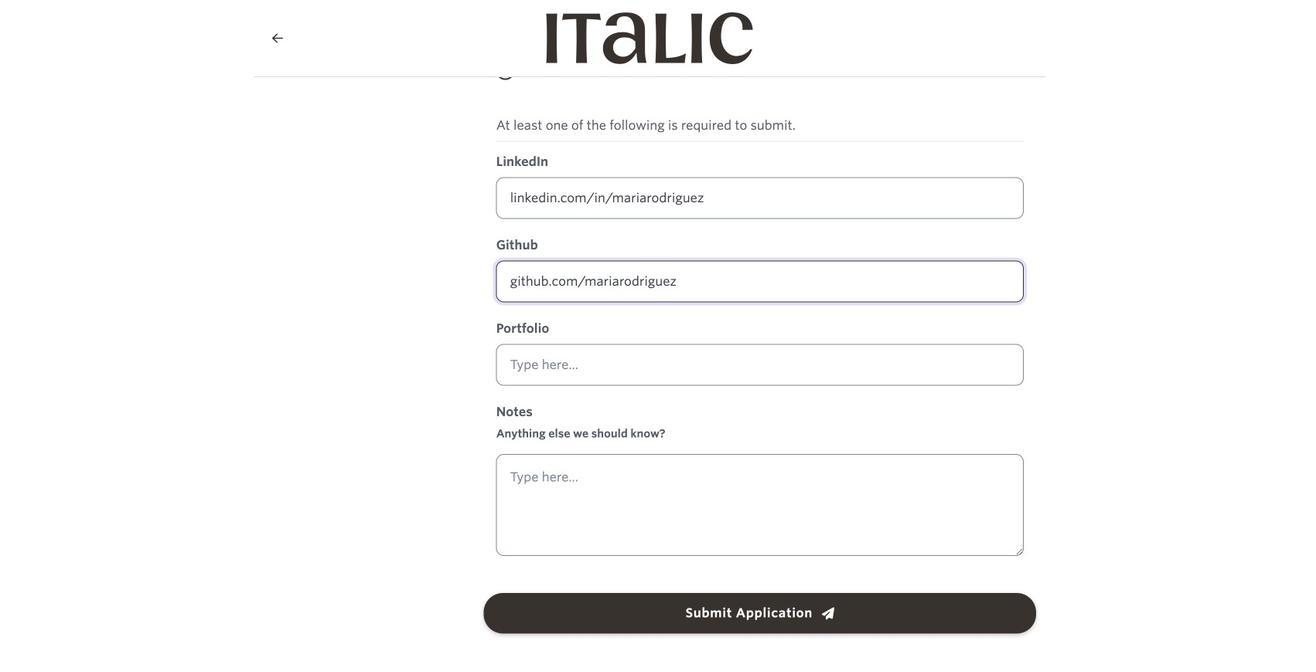 Task type: vqa. For each thing, say whether or not it's contained in the screenshot.
ADEPT.AI image
no



Task type: describe. For each thing, give the bounding box(es) containing it.
back to italic's job listings image
[[272, 32, 283, 44]]

1 type here... text field from the top
[[496, 177, 1024, 219]]



Task type: locate. For each thing, give the bounding box(es) containing it.
2 vertical spatial type here... text field
[[496, 455, 1024, 557]]

Type here... text field
[[496, 261, 1024, 303]]

Type here... text field
[[496, 177, 1024, 219], [496, 344, 1024, 386], [496, 455, 1024, 557]]

0 vertical spatial type here... text field
[[496, 177, 1024, 219]]

italic image
[[546, 12, 753, 64]]

2 type here... text field from the top
[[496, 344, 1024, 386]]

tab panel
[[484, 0, 1036, 634]]

3 type here... text field from the top
[[496, 455, 1024, 557]]

1 vertical spatial type here... text field
[[496, 344, 1024, 386]]



